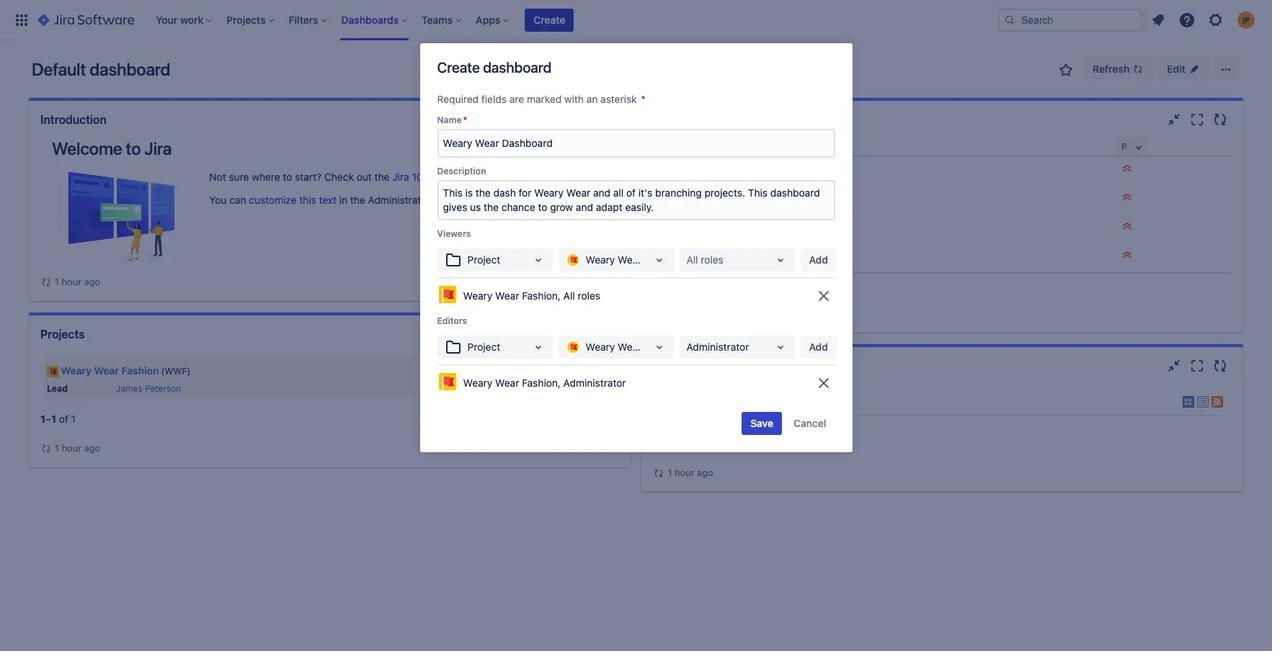 Task type: locate. For each thing, give the bounding box(es) containing it.
0 vertical spatial 1 hour ago
[[55, 276, 100, 288]]

ago for introduction
[[84, 276, 100, 288]]

1 weary wear fashion from the top
[[586, 254, 681, 266]]

james peterson
[[116, 383, 181, 394]]

2 weary wear fashion from the top
[[586, 341, 681, 353]]

0 vertical spatial highest image
[[1122, 192, 1133, 203]]

to right welcome
[[126, 138, 141, 159]]

1 hour ago
[[55, 276, 100, 288], [55, 443, 100, 454], [668, 468, 714, 479]]

fashion inside the projects region
[[122, 364, 159, 377]]

weary wear fashion up 1 – 4 of 4
[[586, 254, 681, 266]]

1 add button from the top
[[801, 249, 837, 272]]

1 horizontal spatial of
[[679, 278, 688, 291]]

the
[[753, 164, 768, 176], [375, 171, 390, 183], [350, 194, 365, 206]]

* right asterisk
[[641, 93, 646, 105]]

an arrow curved in a circular way on the button that refreshes the dashboard image for projects
[[40, 443, 52, 455]]

1 vertical spatial ago
[[84, 443, 100, 454]]

refresh assigned to me image
[[1212, 111, 1229, 128]]

add button up "remove viewer permission for project weary wear fashion, all roles" icon
[[801, 249, 837, 272]]

cancel
[[794, 417, 827, 430]]

open image down accessories
[[772, 252, 789, 269]]

you
[[209, 194, 227, 206]]

activity streams
[[654, 359, 742, 372]]

all
[[687, 254, 698, 266], [564, 290, 575, 302]]

4
[[669, 278, 676, 291], [691, 278, 698, 291]]

create for create
[[534, 13, 566, 26]]

add button up remove editor permission for project weary wear fashion, administrator icon on the bottom right of the page
[[801, 336, 837, 359]]

1 horizontal spatial jira
[[392, 171, 409, 183]]

project down viewers at the left top of the page
[[468, 254, 501, 266]]

not
[[209, 171, 226, 183]]

hour inside the activity streams region
[[675, 468, 695, 479]]

* right name
[[463, 115, 467, 125]]

an arrow curved in a circular way on the button that refreshes the dashboard image for introduction
[[40, 277, 52, 288]]

open image
[[772, 252, 789, 269], [651, 339, 668, 356]]

edit
[[1167, 63, 1186, 75]]

None text field
[[687, 253, 689, 267], [687, 340, 689, 355], [687, 253, 689, 267], [687, 340, 689, 355]]

1 vertical spatial create
[[437, 59, 480, 76]]

remove viewer permission for project weary wear fashion, all roles image
[[815, 288, 832, 305]]

– inside assigned to me 'region'
[[664, 278, 669, 291]]

task image
[[659, 193, 670, 205], [659, 251, 670, 262]]

wwf- up 1 – 4 of 4
[[676, 250, 706, 262]]

add for administrator
[[809, 341, 828, 353]]

weary up the product listing design silos "link"
[[770, 164, 800, 176]]

1 vertical spatial add
[[809, 341, 828, 353]]

sure
[[229, 171, 249, 183]]

0 horizontal spatial create
[[437, 59, 480, 76]]

1 dashboard from the left
[[90, 59, 170, 79]]

the up wwf-2 product listing design silos
[[753, 164, 768, 176]]

highest image for product listing design silos
[[1122, 192, 1133, 203]]

the right "in"
[[350, 194, 365, 206]]

.
[[593, 171, 596, 183]]

1 horizontal spatial create
[[534, 13, 566, 26]]

add button for administrator
[[801, 336, 837, 359]]

save
[[751, 417, 774, 430]]

weary
[[770, 164, 800, 176], [586, 254, 615, 266], [463, 290, 493, 302], [586, 341, 615, 353], [61, 364, 92, 377], [463, 377, 493, 389]]

ago inside introduction region
[[84, 276, 100, 288]]

1 vertical spatial 1 hour ago
[[55, 443, 100, 454]]

launch
[[738, 250, 772, 262]]

add button for all roles
[[801, 249, 837, 272]]

create for create dashboard
[[437, 59, 480, 76]]

2 wwf- from the top
[[676, 221, 706, 234]]

jira 101 guide link
[[392, 171, 456, 183]]

1 horizontal spatial dashboard
[[483, 59, 552, 76]]

0 horizontal spatial dashboard
[[90, 59, 170, 79]]

1 hour ago down '1' link
[[55, 443, 100, 454]]

2 vertical spatial ago
[[697, 468, 714, 479]]

1 vertical spatial *
[[463, 115, 467, 125]]

to left start?
[[283, 171, 292, 183]]

task image left wwf-2 'link'
[[659, 193, 670, 205]]

projects
[[40, 328, 85, 341]]

start?
[[295, 171, 322, 183]]

1 project from the top
[[468, 254, 501, 266]]

p
[[1122, 141, 1128, 152]]

2 , from the top
[[558, 377, 561, 389]]

weary up lead
[[61, 364, 92, 377]]

you can customize this text in the administration section.
[[209, 194, 475, 206]]

1 vertical spatial wwf-
[[676, 221, 706, 234]]

fashion
[[645, 254, 681, 266], [522, 290, 558, 302], [645, 341, 681, 353], [122, 364, 159, 377], [522, 377, 558, 389]]

1 vertical spatial –
[[45, 413, 51, 425]]

0 horizontal spatial all
[[564, 290, 575, 302]]

1 , from the top
[[558, 290, 561, 302]]

0 horizontal spatial of
[[59, 413, 68, 425]]

administrator
[[687, 341, 749, 353], [564, 377, 626, 389]]

an arrow curved in a circular way on the button that refreshes the dashboard image inside the activity streams region
[[654, 468, 665, 480]]

guide
[[430, 171, 456, 183]]

design up product
[[718, 164, 750, 176]]

1 vertical spatial project
[[468, 341, 501, 353]]

hour inside the projects region
[[62, 443, 82, 454]]

2 vertical spatial 1 hour ago
[[668, 468, 714, 479]]

1 hour ago down activity at the right bottom of page
[[668, 468, 714, 479]]

4 down all roles
[[691, 278, 698, 291]]

customize this text link
[[249, 194, 337, 206]]

add button
[[801, 249, 837, 272], [801, 336, 837, 359]]

hour inside introduction region
[[62, 276, 82, 288]]

company
[[695, 393, 758, 411]]

an arrow curved in a circular way on the button that refreshes the dashboard image for activity streams
[[654, 468, 665, 480]]

2 task image from the top
[[659, 251, 670, 262]]

4 down wwf-5 "link" at top right
[[669, 278, 676, 291]]

1 hour ago inside the projects region
[[55, 443, 100, 454]]

0 horizontal spatial –
[[45, 413, 51, 425]]

1 inside introduction region
[[55, 276, 59, 288]]

1 add from the top
[[809, 254, 828, 266]]

0 vertical spatial administrator
[[687, 341, 749, 353]]

weary wear fashion (wwf)
[[61, 364, 191, 377]]

ago
[[84, 276, 100, 288], [84, 443, 100, 454], [697, 468, 714, 479]]

minimize projects image
[[576, 326, 593, 343]]

add
[[809, 254, 828, 266], [809, 341, 828, 353]]

0 vertical spatial design
[[718, 164, 750, 176]]

name
[[437, 115, 462, 125]]

0 vertical spatial all
[[687, 254, 698, 266]]

0 horizontal spatial design
[[718, 164, 750, 176]]

0 horizontal spatial administrator
[[564, 377, 626, 389]]

dashboard up are
[[483, 59, 552, 76]]

101
[[412, 171, 427, 183]]

2 horizontal spatial the
[[753, 164, 768, 176]]

hour down '1' link
[[62, 443, 82, 454]]

dashboard
[[90, 59, 170, 79], [483, 59, 552, 76]]

1 vertical spatial ,
[[558, 377, 561, 389]]

0 vertical spatial project
[[468, 254, 501, 266]]

0 vertical spatial ago
[[84, 276, 100, 288]]

1 – 1 of 1
[[40, 413, 76, 425]]

of for 4
[[679, 278, 688, 291]]

administrator down minimize projects image on the left of page
[[564, 377, 626, 389]]

0 vertical spatial of
[[679, 278, 688, 291]]

1 vertical spatial roles
[[578, 290, 601, 302]]

create inside button
[[534, 13, 566, 26]]

refresh image
[[1133, 63, 1144, 75]]

assigned to me region
[[654, 138, 1232, 321]]

wear inside assigned to me 'region'
[[802, 164, 827, 176]]

0 vertical spatial to
[[126, 138, 141, 159]]

3 wwf- from the top
[[676, 250, 706, 262]]

None field
[[439, 130, 834, 156]]

1 vertical spatial highest image
[[1122, 249, 1133, 261]]

introduction region
[[40, 138, 619, 290]]

2 vertical spatial hour
[[675, 468, 695, 479]]

hour down activity at the right bottom of page
[[675, 468, 695, 479]]

weary wear fashion , all roles
[[463, 290, 601, 302]]

1 horizontal spatial design
[[791, 192, 823, 205]]

1 horizontal spatial –
[[664, 278, 669, 291]]

minimize activity streams image
[[1166, 357, 1183, 375]]

search image
[[1004, 14, 1016, 26]]

hour up projects
[[62, 276, 82, 288]]

design
[[718, 164, 750, 176], [791, 192, 823, 205]]

required
[[437, 93, 479, 105]]

0 vertical spatial weary wear fashion
[[586, 254, 681, 266]]

1 hour ago inside introduction region
[[55, 276, 100, 288]]

1 vertical spatial weary wear fashion
[[586, 341, 681, 353]]

1 horizontal spatial *
[[641, 93, 646, 105]]

0 vertical spatial highest image
[[1122, 163, 1133, 174]]

project down weary wear fashion , all roles
[[468, 341, 501, 353]]

an arrow curved in a circular way on the button that refreshes the dashboard image inside the projects region
[[40, 443, 52, 455]]

create dashboard
[[437, 59, 552, 76]]

design up accessories
[[791, 192, 823, 205]]

jira right welcome
[[144, 138, 172, 159]]

to
[[126, 138, 141, 159], [283, 171, 292, 183]]

2 add button from the top
[[801, 336, 837, 359]]

default
[[32, 59, 86, 79]]

1 vertical spatial an arrow curved in a circular way on the button that refreshes the dashboard image
[[40, 443, 52, 455]]

refresh activity streams image
[[1212, 357, 1229, 375]]

weary wear fashion
[[586, 254, 681, 266], [586, 341, 681, 353]]

wwf- for 2
[[676, 192, 706, 205]]

maximize activity streams image
[[1189, 357, 1206, 375]]

of inside assigned to me 'region'
[[679, 278, 688, 291]]

1 hour ago for projects
[[55, 443, 100, 454]]

1 – 4 of 4
[[659, 278, 698, 291]]

an arrow curved in a circular way on the button that refreshes the dashboard image inside introduction region
[[40, 277, 52, 288]]

2 vertical spatial wwf-
[[676, 250, 706, 262]]

the right out
[[375, 171, 390, 183]]

0 vertical spatial roles
[[701, 254, 724, 266]]

out
[[357, 171, 372, 183]]

add up "remove viewer permission for project weary wear fashion, all roles" icon
[[809, 254, 828, 266]]

project for weary wear fashion , administrator
[[468, 341, 501, 353]]

2 vertical spatial an arrow curved in a circular way on the button that refreshes the dashboard image
[[654, 468, 665, 480]]

0 horizontal spatial 4
[[669, 278, 676, 291]]

0 vertical spatial wwf-
[[676, 192, 706, 205]]

edit icon image
[[1189, 63, 1200, 75]]

activity
[[681, 423, 712, 435]]

of down wwf-5 "link" at top right
[[679, 278, 688, 291]]

0 vertical spatial hour
[[62, 276, 82, 288]]

1 vertical spatial of
[[59, 413, 68, 425]]

open image up jira
[[772, 339, 789, 356]]

2 highest image from the top
[[1122, 249, 1133, 261]]

wwf- down wwf-2 'link'
[[676, 221, 706, 234]]

1
[[55, 276, 59, 288], [659, 278, 664, 291], [40, 413, 45, 425], [51, 413, 56, 425], [71, 413, 76, 425], [55, 443, 59, 454], [668, 468, 672, 479]]

ago inside the projects region
[[84, 443, 100, 454]]

1 inside the activity streams region
[[668, 468, 672, 479]]

highest image
[[1122, 192, 1133, 203], [1122, 249, 1133, 261]]

wwf- up '3'
[[676, 192, 706, 205]]

open image
[[530, 252, 547, 269], [651, 252, 668, 269], [530, 339, 547, 356], [772, 339, 789, 356]]

of inside the projects region
[[59, 413, 68, 425]]

0 vertical spatial task image
[[659, 193, 670, 205]]

open image up activity
[[651, 339, 668, 356]]

task image left wwf-5 "link" at top right
[[659, 251, 670, 262]]

– inside the projects region
[[45, 413, 51, 425]]

*
[[641, 93, 646, 105], [463, 115, 467, 125]]

1 hour ago up projects
[[55, 276, 100, 288]]

minimize introduction image
[[553, 111, 570, 128]]

2 dashboard from the left
[[483, 59, 552, 76]]

check
[[324, 171, 354, 183]]

2 add from the top
[[809, 341, 828, 353]]

weary down description text box
[[586, 254, 615, 266]]

0 vertical spatial add button
[[801, 249, 837, 272]]

1 horizontal spatial 4
[[691, 278, 698, 291]]

0 vertical spatial –
[[664, 278, 669, 291]]

jira software image
[[37, 11, 134, 28], [37, 11, 134, 28]]

1 vertical spatial task image
[[659, 251, 670, 262]]

1 vertical spatial add button
[[801, 336, 837, 359]]

jira
[[144, 138, 172, 159], [392, 171, 409, 183]]

0 vertical spatial ,
[[558, 290, 561, 302]]

1 horizontal spatial all
[[687, 254, 698, 266]]

add up remove editor permission for project weary wear fashion, administrator icon on the bottom right of the page
[[809, 341, 828, 353]]

an arrow curved in a circular way on the button that refreshes the dashboard image
[[40, 277, 52, 288], [40, 443, 52, 455], [654, 468, 665, 480]]

create
[[534, 13, 566, 26], [437, 59, 480, 76]]

peterson
[[145, 383, 181, 394]]

project
[[468, 254, 501, 266], [468, 341, 501, 353]]

0 vertical spatial an arrow curved in a circular way on the button that refreshes the dashboard image
[[40, 277, 52, 288]]

wwf-
[[676, 192, 706, 205], [676, 221, 706, 234], [676, 250, 706, 262]]

1 vertical spatial highest image
[[1122, 221, 1133, 232]]

Search field
[[999, 8, 1143, 31]]

– for 1
[[45, 413, 51, 425]]

accessories
[[771, 221, 827, 234]]

1 vertical spatial jira
[[392, 171, 409, 183]]

weary wear fashion , administrator
[[463, 377, 626, 389]]

wwf-2 link
[[676, 192, 712, 205]]

section.
[[438, 194, 475, 206]]

1 hour ago inside the activity streams region
[[668, 468, 714, 479]]

1 task image from the top
[[659, 193, 670, 205]]

ago inside the activity streams region
[[697, 468, 714, 479]]

of for 1
[[59, 413, 68, 425]]

add for all roles
[[809, 254, 828, 266]]

2 project from the top
[[468, 341, 501, 353]]

star default dashboard image
[[1058, 61, 1075, 79]]

ago for projects
[[84, 443, 100, 454]]

dashboard for default dashboard
[[90, 59, 170, 79]]

0 vertical spatial add
[[809, 254, 828, 266]]

0 vertical spatial *
[[641, 93, 646, 105]]

0 horizontal spatial jira
[[144, 138, 172, 159]]

0 horizontal spatial open image
[[651, 339, 668, 356]]

1 vertical spatial open image
[[651, 339, 668, 356]]

1 vertical spatial to
[[283, 171, 292, 183]]

refresh
[[1093, 63, 1130, 75]]

dashboard right default
[[90, 59, 170, 79]]

1 highest image from the top
[[1122, 192, 1133, 203]]

wwf-5 link
[[676, 250, 712, 262]]

course
[[561, 171, 593, 183]]

1 horizontal spatial roles
[[701, 254, 724, 266]]

administrator up the streams on the bottom right
[[687, 341, 749, 353]]

1 wwf- from the top
[[676, 192, 706, 205]]

highest image
[[1122, 163, 1133, 174], [1122, 221, 1133, 232]]

weary wear fashion up activity
[[586, 341, 681, 353]]

jira left the 101
[[392, 171, 409, 183]]

0 vertical spatial create
[[534, 13, 566, 26]]

1 horizontal spatial open image
[[772, 252, 789, 269]]

in
[[339, 194, 348, 206]]

1 vertical spatial hour
[[62, 443, 82, 454]]

of left '1' link
[[59, 413, 68, 425]]



Task type: describe. For each thing, give the bounding box(es) containing it.
refresh button
[[1084, 58, 1153, 81]]

1 hour ago for introduction
[[55, 276, 100, 288]]

all roles
[[687, 254, 724, 266]]

1 vertical spatial all
[[564, 290, 575, 302]]

site launch link
[[718, 250, 772, 262]]

wwf-2 product listing design silos
[[676, 192, 848, 205]]

weary inside assigned to me 'region'
[[770, 164, 800, 176]]

dashboard for create dashboard
[[483, 59, 552, 76]]

atlassian
[[479, 171, 521, 183]]

product listing design silos link
[[718, 192, 848, 205]]

– for 4
[[664, 278, 669, 291]]

with
[[564, 93, 584, 105]]

can
[[229, 194, 246, 206]]

1 inside assigned to me 'region'
[[659, 278, 664, 291]]

weary inside the projects region
[[61, 364, 92, 377]]

activity streams region
[[654, 385, 1232, 481]]

open image up weary wear fashion , all roles
[[530, 252, 547, 269]]

open image up 1 – 4 of 4
[[651, 252, 668, 269]]

jira
[[761, 393, 791, 411]]

welcome
[[52, 138, 122, 159]]

wwf-5 site launch
[[676, 250, 772, 262]]

james
[[116, 383, 143, 394]]

cancel button
[[785, 412, 835, 435]]

are
[[510, 93, 524, 105]]

5
[[706, 250, 712, 262]]

training
[[523, 171, 559, 183]]

brainstorm
[[718, 221, 768, 234]]

customize
[[249, 194, 297, 206]]

1 horizontal spatial to
[[283, 171, 292, 183]]

and
[[459, 171, 476, 183]]

description
[[437, 166, 486, 177]]

, for , all roles
[[558, 290, 561, 302]]

weary wear fashion link
[[61, 364, 159, 377]]

lead
[[47, 383, 68, 394]]

refresh projects image
[[599, 326, 616, 343]]

2 highest image from the top
[[1122, 221, 1133, 232]]

1 hour ago for activity streams
[[668, 468, 714, 479]]

an
[[587, 93, 598, 105]]

highest image for site launch
[[1122, 249, 1133, 261]]

0 horizontal spatial *
[[463, 115, 467, 125]]

0 horizontal spatial the
[[350, 194, 365, 206]]

maximize introduction image
[[576, 111, 593, 128]]

the inside assigned to me 'region'
[[753, 164, 768, 176]]

remove editor permission for project weary wear fashion, administrator image
[[815, 375, 832, 392]]

atlassian training course link
[[479, 171, 593, 183]]

silos
[[826, 192, 848, 205]]

no activity was found
[[666, 423, 760, 435]]

2 4 from the left
[[691, 278, 698, 291]]

not sure where to start? check out the jira 101 guide and atlassian training course .
[[209, 171, 596, 183]]

streams
[[697, 359, 742, 372]]

1 horizontal spatial the
[[375, 171, 390, 183]]

administration
[[368, 194, 435, 206]]

wwf-3 brainstorm accessories
[[676, 221, 827, 234]]

your
[[662, 393, 692, 411]]

where
[[252, 171, 280, 183]]

wwf- for 3
[[676, 221, 706, 234]]

marked
[[527, 93, 562, 105]]

1 vertical spatial design
[[791, 192, 823, 205]]

ago for activity streams
[[697, 468, 714, 479]]

, for , administrator
[[558, 377, 561, 389]]

hour for introduction
[[62, 276, 82, 288]]

0 horizontal spatial to
[[126, 138, 141, 159]]

0 vertical spatial jira
[[144, 138, 172, 159]]

weary up weary wear fashion , administrator
[[586, 341, 615, 353]]

your company jira
[[662, 393, 791, 411]]

3
[[706, 221, 712, 234]]

1 link
[[71, 413, 76, 425]]

2
[[706, 192, 712, 205]]

0 vertical spatial open image
[[772, 252, 789, 269]]

edit link
[[1159, 58, 1209, 81]]

activity
[[654, 359, 694, 372]]

hour for activity streams
[[675, 468, 695, 479]]

no
[[666, 423, 678, 435]]

minimize assigned to me image
[[1166, 111, 1183, 128]]

project for weary wear fashion , all roles
[[468, 254, 501, 266]]

weary wear fashion for , administrator
[[586, 341, 681, 353]]

(wwf)
[[161, 366, 191, 377]]

1 highest image from the top
[[1122, 163, 1133, 174]]

maximize assigned to me image
[[1189, 111, 1206, 128]]

open image up weary wear fashion , administrator
[[530, 339, 547, 356]]

site
[[718, 250, 735, 262]]

projects region
[[40, 353, 619, 456]]

0 horizontal spatial roles
[[578, 290, 601, 302]]

asterisk
[[601, 93, 637, 105]]

james peterson link
[[116, 383, 181, 394]]

primary element
[[9, 0, 999, 40]]

1 vertical spatial administrator
[[564, 377, 626, 389]]

refresh introduction image
[[599, 111, 616, 128]]

weary wear fashion for , all roles
[[586, 254, 681, 266]]

task image for wwf-2
[[659, 193, 670, 205]]

name *
[[437, 115, 467, 125]]

was
[[715, 423, 732, 435]]

wwf- for 5
[[676, 250, 706, 262]]

weary up editors
[[463, 290, 493, 302]]

1 horizontal spatial administrator
[[687, 341, 749, 353]]

save button
[[742, 412, 782, 435]]

create button
[[525, 8, 574, 31]]

create banner
[[0, 0, 1273, 40]]

found
[[735, 423, 760, 435]]

site
[[829, 164, 846, 176]]

text
[[319, 194, 337, 206]]

1 4 from the left
[[669, 278, 676, 291]]

product
[[718, 192, 754, 205]]

welcome to jira
[[52, 138, 172, 159]]

hour for projects
[[62, 443, 82, 454]]

wear inside the projects region
[[94, 364, 119, 377]]

design the weary wear site
[[718, 164, 846, 176]]

Description text field
[[437, 180, 835, 221]]

editors
[[437, 316, 467, 327]]

viewers
[[437, 229, 471, 239]]

design the weary wear site link
[[718, 164, 846, 176]]

introduction
[[40, 113, 106, 126]]

default dashboard
[[32, 59, 170, 79]]

this
[[299, 194, 316, 206]]

fields
[[482, 93, 507, 105]]

listing
[[757, 192, 788, 205]]

task image for wwf-5
[[659, 251, 670, 262]]

required fields are marked with an asterisk *
[[437, 93, 646, 105]]

weary down editors
[[463, 377, 493, 389]]



Task type: vqa. For each thing, say whether or not it's contained in the screenshot.
Site Launch link
yes



